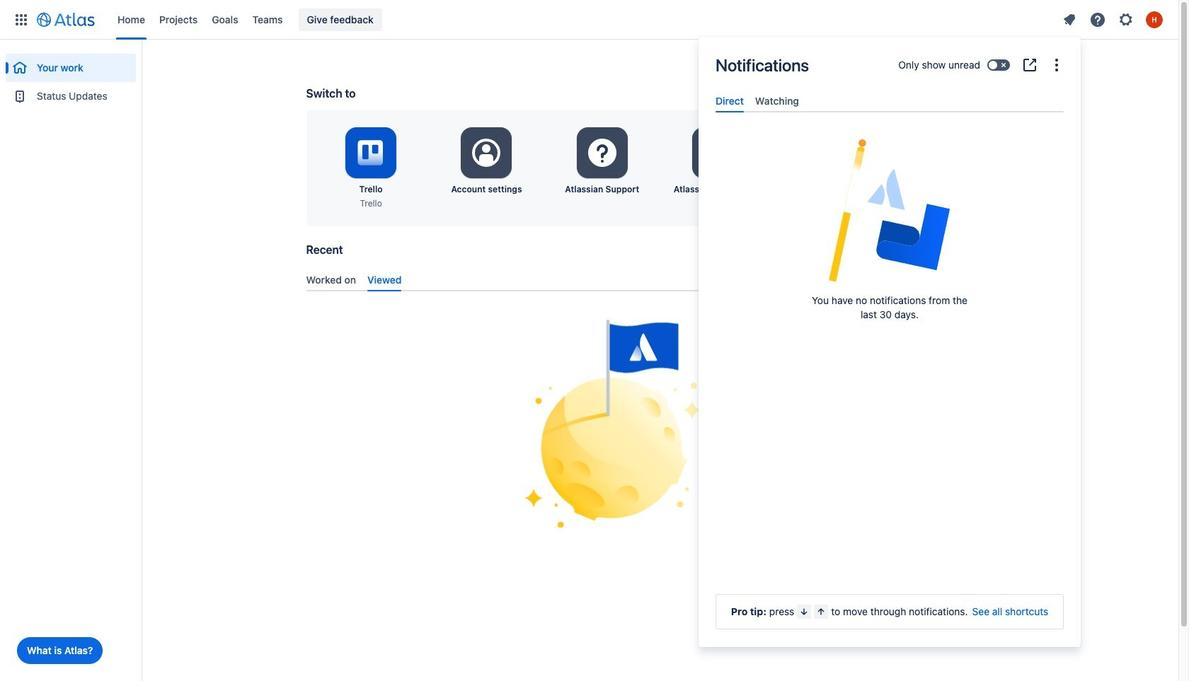 Task type: describe. For each thing, give the bounding box(es) containing it.
arrow down image
[[799, 607, 810, 618]]

0 vertical spatial settings image
[[1118, 11, 1135, 28]]

notifications image
[[1061, 11, 1078, 28]]

more image
[[1049, 57, 1066, 74]]

top element
[[8, 0, 1057, 39]]



Task type: locate. For each thing, give the bounding box(es) containing it.
1 horizontal spatial settings image
[[1118, 11, 1135, 28]]

settings image
[[470, 136, 504, 170], [585, 136, 619, 170]]

2 settings image from the left
[[585, 136, 619, 170]]

settings image
[[1118, 11, 1135, 28], [817, 136, 851, 170]]

tab panel
[[710, 113, 1070, 125]]

switch to... image
[[13, 11, 30, 28]]

0 vertical spatial tab list
[[710, 89, 1070, 113]]

1 vertical spatial settings image
[[817, 136, 851, 170]]

account image
[[1146, 11, 1163, 28]]

dialog
[[699, 37, 1081, 648]]

0 horizontal spatial settings image
[[817, 136, 851, 170]]

1 horizontal spatial settings image
[[585, 136, 619, 170]]

1 settings image from the left
[[470, 136, 504, 170]]

tab list
[[710, 89, 1070, 113], [301, 268, 1020, 292]]

group
[[6, 40, 136, 115]]

1 vertical spatial tab list
[[301, 268, 1020, 292]]

list
[[110, 0, 1057, 39], [1057, 8, 1170, 31]]

open notifications in a new tab image
[[1022, 57, 1039, 74]]

Filter by title field
[[890, 245, 1013, 265]]

banner
[[0, 0, 1179, 40]]

0 horizontal spatial settings image
[[470, 136, 504, 170]]

arrow up image
[[816, 607, 827, 618]]

help icon image
[[1090, 11, 1107, 28]]

search image
[[894, 249, 905, 260]]



Task type: vqa. For each thing, say whether or not it's contained in the screenshot.
"townsquare" icon
no



